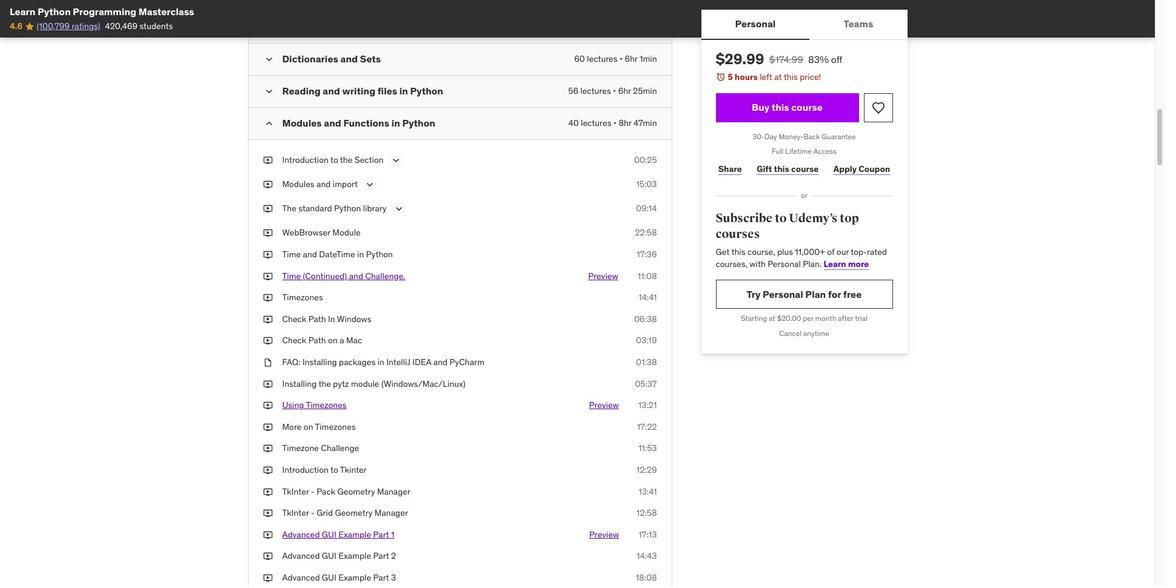 Task type: describe. For each thing, give the bounding box(es) containing it.
6 xsmall image from the top
[[263, 400, 273, 412]]

check for check path on a mac
[[282, 336, 306, 346]]

lifetime
[[785, 147, 812, 156]]

12:29
[[637, 465, 657, 476]]

tab list containing personal
[[701, 10, 907, 40]]

xsmall image for tkinter - pack geometry manager
[[263, 487, 273, 499]]

in for packages
[[378, 357, 384, 368]]

xsmall image for advanced gui example part 3
[[263, 573, 273, 585]]

part for 3
[[373, 573, 389, 584]]

course for gift this course
[[791, 164, 819, 175]]

tkinter - pack geometry manager
[[282, 487, 411, 498]]

xsmall image for check
[[263, 314, 273, 326]]

masterclass
[[139, 5, 194, 18]]

47min
[[634, 118, 657, 129]]

personal inside button
[[735, 18, 776, 30]]

83%
[[808, 53, 829, 65]]

or
[[801, 191, 808, 200]]

show lecture description image for the standard python library
[[393, 203, 405, 216]]

2 xsmall image from the top
[[263, 271, 273, 283]]

1 horizontal spatial the
[[340, 155, 353, 166]]

40 lectures • 8hr 47min
[[568, 118, 657, 129]]

time (continued) and challenge.
[[282, 271, 405, 282]]

preview for 17:13
[[589, 530, 619, 541]]

left
[[760, 72, 772, 82]]

• for in
[[613, 86, 616, 97]]

6hr for reading and writing files in python
[[618, 86, 631, 97]]

preview for 11:08
[[588, 271, 618, 282]]

python right functions
[[402, 117, 435, 129]]

40
[[568, 118, 579, 129]]

subscribe
[[716, 211, 773, 226]]

00:25
[[634, 155, 657, 166]]

geometry for pack
[[338, 487, 375, 498]]

the standard python library
[[282, 203, 387, 214]]

2 vertical spatial personal
[[763, 289, 803, 301]]

gift this course
[[757, 164, 819, 175]]

apply coupon button
[[831, 157, 893, 181]]

1 xsmall image from the top
[[263, 155, 273, 167]]

xsmall image for installing
[[263, 379, 273, 391]]

share button
[[716, 157, 745, 181]]

in right files
[[399, 85, 408, 97]]

this for get
[[732, 247, 746, 258]]

small image for modules
[[263, 118, 275, 130]]

2
[[391, 551, 396, 562]]

learn more
[[824, 259, 869, 270]]

$174.99
[[769, 53, 803, 65]]

17:13
[[639, 530, 657, 541]]

writing
[[342, 85, 375, 97]]

25min
[[633, 86, 657, 97]]

(continued)
[[303, 271, 347, 282]]

4.6
[[10, 21, 23, 32]]

path for in
[[308, 314, 326, 325]]

our
[[837, 247, 849, 258]]

56 lectures • 6hr 25min
[[568, 86, 657, 97]]

tkinter for tkinter - grid geometry manager
[[282, 508, 309, 519]]

small image
[[263, 54, 275, 66]]

this for buy
[[772, 101, 789, 113]]

alarm image
[[716, 72, 726, 82]]

14:43
[[637, 551, 657, 562]]

gui for advanced gui example part 3
[[322, 573, 336, 584]]

coupon
[[859, 164, 890, 175]]

standard
[[298, 203, 332, 214]]

python up challenge.
[[366, 249, 393, 260]]

and for functions
[[324, 117, 341, 129]]

advanced gui example part 1 button
[[282, 530, 394, 542]]

installing the pytz module (windows/mac/linux)
[[282, 379, 465, 390]]

gui for advanced gui example part 2
[[322, 551, 336, 562]]

idea
[[412, 357, 431, 368]]

month
[[815, 314, 836, 323]]

wishlist image
[[871, 100, 886, 115]]

udemy's
[[789, 211, 838, 226]]

gift this course link
[[754, 157, 821, 181]]

22:58
[[635, 228, 657, 239]]

xsmall image for timezone
[[263, 443, 273, 455]]

show lecture description image
[[390, 155, 402, 167]]

modules for modules and import
[[282, 179, 315, 190]]

datetime
[[319, 249, 355, 260]]

xsmall image for time and datetime in python
[[263, 249, 273, 261]]

in
[[328, 314, 335, 325]]

• for python
[[614, 118, 617, 129]]

this for gift
[[774, 164, 789, 175]]

introduction for introduction to tkinter
[[282, 465, 329, 476]]

manager for tkinter - pack geometry manager
[[377, 487, 411, 498]]

13:21
[[638, 400, 657, 411]]

- for pack
[[311, 487, 315, 498]]

back
[[804, 132, 820, 141]]

06:38
[[634, 314, 657, 325]]

advanced for advanced gui example part 3
[[282, 573, 320, 584]]

in for datetime
[[357, 249, 364, 260]]

xsmall image for advanced gui example part 2
[[263, 551, 273, 563]]

30-
[[753, 132, 765, 141]]

try
[[747, 289, 761, 301]]

xsmall image for check path on a mac
[[263, 336, 273, 347]]

python up '(100,799'
[[38, 5, 71, 18]]

using timezones button
[[282, 400, 347, 412]]

0 horizontal spatial the
[[319, 379, 331, 390]]

cancel
[[779, 329, 802, 339]]

introduction for introduction to the section
[[282, 155, 329, 166]]

and inside button
[[349, 271, 363, 282]]

mac
[[346, 336, 362, 346]]

packages
[[339, 357, 376, 368]]

part for 2
[[373, 551, 389, 562]]

to for udemy's
[[775, 211, 787, 226]]

in for functions
[[391, 117, 400, 129]]

time for time and datetime in python
[[282, 249, 301, 260]]

$29.99 $174.99 83% off
[[716, 50, 843, 69]]

dictionaries and sets
[[282, 53, 381, 65]]

example for 1
[[338, 530, 371, 541]]

access
[[814, 147, 837, 156]]

check for check path in windows
[[282, 314, 306, 325]]

pycharm
[[450, 357, 484, 368]]

time for time (continued) and challenge.
[[282, 271, 301, 282]]

challenge.
[[365, 271, 405, 282]]

17:22
[[637, 422, 657, 433]]

0 vertical spatial on
[[328, 336, 338, 346]]

11,000+
[[795, 247, 825, 258]]

0 vertical spatial •
[[620, 54, 623, 65]]

modules and import
[[282, 179, 358, 190]]

course for buy this course
[[791, 101, 823, 113]]

trial
[[855, 314, 868, 323]]

example for 2
[[338, 551, 371, 562]]

webbrowser
[[282, 228, 330, 239]]

rated
[[867, 247, 887, 258]]

1min
[[640, 54, 657, 65]]

60 lectures • 6hr 1min
[[574, 54, 657, 65]]

sets
[[360, 53, 381, 65]]

path for on
[[308, 336, 326, 346]]

example for 3
[[338, 573, 371, 584]]

time and datetime in python
[[282, 249, 393, 260]]

12:58
[[637, 508, 657, 519]]

420,469
[[105, 21, 138, 32]]

check path in windows
[[282, 314, 371, 325]]

try personal plan for free link
[[716, 280, 893, 310]]

0 vertical spatial installing
[[303, 357, 337, 368]]

11:08
[[638, 271, 657, 282]]

functions
[[343, 117, 389, 129]]



Task type: locate. For each thing, give the bounding box(es) containing it.
0 vertical spatial course
[[791, 101, 823, 113]]

to inside subscribe to udemy's top courses
[[775, 211, 787, 226]]

top-
[[851, 247, 867, 258]]

1 vertical spatial personal
[[768, 259, 801, 270]]

8 xsmall image from the top
[[263, 443, 273, 455]]

• left 1min
[[620, 54, 623, 65]]

personal inside get this course, plus 11,000+ of our top-rated courses, with personal plan.
[[768, 259, 801, 270]]

share
[[718, 164, 742, 175]]

ratings)
[[72, 21, 100, 32]]

this right gift
[[774, 164, 789, 175]]

try personal plan for free
[[747, 289, 862, 301]]

2 vertical spatial lectures
[[581, 118, 612, 129]]

path left in
[[308, 314, 326, 325]]

gui inside "advanced gui example part 1" button
[[322, 530, 336, 541]]

installing down the check path on a mac
[[303, 357, 337, 368]]

advanced gui example part 2
[[282, 551, 396, 562]]

on right more
[[304, 422, 313, 433]]

example down advanced gui example part 2
[[338, 573, 371, 584]]

1 vertical spatial lectures
[[580, 86, 611, 97]]

course up back
[[791, 101, 823, 113]]

and left functions
[[324, 117, 341, 129]]

at inside "starting at $20.00 per month after trial cancel anytime"
[[769, 314, 775, 323]]

- left pack
[[311, 487, 315, 498]]

this right buy
[[772, 101, 789, 113]]

the left section
[[340, 155, 353, 166]]

0 vertical spatial introduction
[[282, 155, 329, 166]]

using
[[282, 400, 304, 411]]

installing up using
[[282, 379, 317, 390]]

pytz
[[333, 379, 349, 390]]

2 - from the top
[[311, 508, 315, 519]]

reading
[[282, 85, 321, 97]]

with
[[750, 259, 766, 270]]

09:14
[[636, 203, 657, 214]]

1 vertical spatial small image
[[263, 118, 275, 130]]

1 vertical spatial manager
[[375, 508, 408, 519]]

1 introduction from the top
[[282, 155, 329, 166]]

module
[[332, 228, 361, 239]]

in left the intellij
[[378, 357, 384, 368]]

introduction down timezone
[[282, 465, 329, 476]]

15:03
[[636, 179, 657, 190]]

module
[[351, 379, 379, 390]]

5
[[728, 72, 733, 82]]

2 vertical spatial timezones
[[315, 422, 356, 433]]

0 vertical spatial part
[[373, 530, 389, 541]]

and right idea
[[433, 357, 448, 368]]

2 vertical spatial to
[[330, 465, 338, 476]]

geometry
[[338, 487, 375, 498], [335, 508, 373, 519]]

xsmall image for tkinter - grid geometry manager
[[263, 508, 273, 520]]

and for datetime
[[303, 249, 317, 260]]

more
[[848, 259, 869, 270]]

check up the check path on a mac
[[282, 314, 306, 325]]

0 vertical spatial time
[[282, 249, 301, 260]]

and left the writing
[[323, 85, 340, 97]]

17:36
[[637, 249, 657, 260]]

1 vertical spatial the
[[319, 379, 331, 390]]

plan.
[[803, 259, 822, 270]]

2 tkinter from the top
[[282, 508, 309, 519]]

gui down advanced gui example part 2
[[322, 573, 336, 584]]

1 horizontal spatial show lecture description image
[[393, 203, 405, 216]]

1 vertical spatial advanced
[[282, 551, 320, 562]]

tkinter
[[282, 487, 309, 498], [282, 508, 309, 519]]

$29.99
[[716, 50, 764, 69]]

(100,799 ratings)
[[37, 21, 100, 32]]

13:41
[[639, 487, 657, 498]]

xsmall image for timezones
[[263, 292, 273, 304]]

part left 2
[[373, 551, 389, 562]]

6hr left 25min
[[618, 86, 631, 97]]

and down 'webbrowser'
[[303, 249, 317, 260]]

tkinter
[[340, 465, 367, 476]]

time inside button
[[282, 271, 301, 282]]

1 modules from the top
[[282, 117, 322, 129]]

in
[[399, 85, 408, 97], [391, 117, 400, 129], [357, 249, 364, 260], [378, 357, 384, 368]]

0 vertical spatial geometry
[[338, 487, 375, 498]]

advanced down grid
[[282, 530, 320, 541]]

and for sets
[[340, 53, 358, 65]]

2 vertical spatial part
[[373, 573, 389, 584]]

guarantee
[[822, 132, 856, 141]]

intellij
[[386, 357, 410, 368]]

introduction up modules and import
[[282, 155, 329, 166]]

learn for learn more
[[824, 259, 846, 270]]

and for writing
[[323, 85, 340, 97]]

(100,799
[[37, 21, 70, 32]]

preview left the 11:08
[[588, 271, 618, 282]]

part for 1
[[373, 530, 389, 541]]

courses
[[716, 227, 760, 242]]

tkinter left pack
[[282, 487, 309, 498]]

geometry for grid
[[335, 508, 373, 519]]

preview left 13:21
[[589, 400, 619, 411]]

3 gui from the top
[[322, 573, 336, 584]]

in right datetime
[[357, 249, 364, 260]]

1 vertical spatial 6hr
[[618, 86, 631, 97]]

xsmall image for introduction
[[263, 465, 273, 477]]

0 vertical spatial path
[[308, 314, 326, 325]]

windows
[[337, 314, 371, 325]]

• left 8hr
[[614, 118, 617, 129]]

buy
[[752, 101, 770, 113]]

time left (continued) at the left of page
[[282, 271, 301, 282]]

1 vertical spatial check
[[282, 336, 306, 346]]

2 path from the top
[[308, 336, 326, 346]]

to left udemy's
[[775, 211, 787, 226]]

buy this course button
[[716, 93, 859, 122]]

preview left 17:13
[[589, 530, 619, 541]]

14:41
[[639, 292, 657, 303]]

geometry down tkinter - pack geometry manager
[[335, 508, 373, 519]]

gui for advanced gui example part 1
[[322, 530, 336, 541]]

timezones up the more on timezones in the left bottom of the page
[[306, 400, 347, 411]]

1 vertical spatial path
[[308, 336, 326, 346]]

3 advanced from the top
[[282, 573, 320, 584]]

1 vertical spatial modules
[[282, 179, 315, 190]]

python up module
[[334, 203, 361, 214]]

using timezones
[[282, 400, 347, 411]]

time down 'webbrowser'
[[282, 249, 301, 260]]

8hr
[[619, 118, 632, 129]]

7 xsmall image from the top
[[263, 422, 273, 434]]

to for the
[[330, 155, 338, 166]]

personal up $20.00
[[763, 289, 803, 301]]

on left a
[[328, 336, 338, 346]]

starting
[[741, 314, 767, 323]]

after
[[838, 314, 853, 323]]

free
[[843, 289, 862, 301]]

1 horizontal spatial on
[[328, 336, 338, 346]]

show lecture description image up library
[[364, 179, 376, 191]]

1 gui from the top
[[322, 530, 336, 541]]

- for grid
[[311, 508, 315, 519]]

day
[[765, 132, 777, 141]]

2 advanced from the top
[[282, 551, 320, 562]]

0 vertical spatial modules
[[282, 117, 322, 129]]

-
[[311, 487, 315, 498], [311, 508, 315, 519]]

1 vertical spatial •
[[613, 86, 616, 97]]

to for tkinter
[[330, 465, 338, 476]]

6hr for dictionaries and sets
[[625, 54, 638, 65]]

0 vertical spatial lectures
[[587, 54, 618, 65]]

in right functions
[[391, 117, 400, 129]]

the left pytz
[[319, 379, 331, 390]]

at left $20.00
[[769, 314, 775, 323]]

python
[[38, 5, 71, 18], [410, 85, 443, 97], [402, 117, 435, 129], [334, 203, 361, 214], [366, 249, 393, 260]]

introduction to tkinter
[[282, 465, 367, 476]]

geometry down tkinter
[[338, 487, 375, 498]]

teams button
[[810, 10, 907, 39]]

pack
[[317, 487, 335, 498]]

1 vertical spatial -
[[311, 508, 315, 519]]

tab list
[[701, 10, 907, 40]]

2 vertical spatial preview
[[589, 530, 619, 541]]

0 horizontal spatial on
[[304, 422, 313, 433]]

1 vertical spatial time
[[282, 271, 301, 282]]

of
[[827, 247, 835, 258]]

2 example from the top
[[338, 551, 371, 562]]

xsmall image
[[263, 155, 273, 167], [263, 271, 273, 283], [263, 314, 273, 326], [263, 357, 273, 369], [263, 379, 273, 391], [263, 400, 273, 412], [263, 422, 273, 434], [263, 443, 273, 455], [263, 465, 273, 477]]

1 vertical spatial introduction
[[282, 465, 329, 476]]

example
[[338, 530, 371, 541], [338, 551, 371, 562], [338, 573, 371, 584]]

plan
[[805, 289, 826, 301]]

1 vertical spatial learn
[[824, 259, 846, 270]]

1 vertical spatial preview
[[589, 400, 619, 411]]

subscribe to udemy's top courses
[[716, 211, 859, 242]]

1 horizontal spatial learn
[[824, 259, 846, 270]]

off
[[831, 53, 843, 65]]

time
[[282, 249, 301, 260], [282, 271, 301, 282]]

lectures
[[587, 54, 618, 65], [580, 86, 611, 97], [581, 118, 612, 129]]

•
[[620, 54, 623, 65], [613, 86, 616, 97], [614, 118, 617, 129]]

3
[[391, 573, 396, 584]]

1 vertical spatial show lecture description image
[[393, 203, 405, 216]]

3 part from the top
[[373, 573, 389, 584]]

modules up the the
[[282, 179, 315, 190]]

grid
[[317, 508, 333, 519]]

to up the import at the top
[[330, 155, 338, 166]]

0 vertical spatial manager
[[377, 487, 411, 498]]

0 vertical spatial gui
[[322, 530, 336, 541]]

starting at $20.00 per month after trial cancel anytime
[[741, 314, 868, 339]]

advanced down advanced gui example part 2
[[282, 573, 320, 584]]

2 check from the top
[[282, 336, 306, 346]]

2 introduction from the top
[[282, 465, 329, 476]]

a
[[340, 336, 344, 346]]

2 vertical spatial gui
[[322, 573, 336, 584]]

advanced down "advanced gui example part 1" button
[[282, 551, 320, 562]]

xsmall image for faq:
[[263, 357, 273, 369]]

python right files
[[410, 85, 443, 97]]

teams
[[844, 18, 873, 30]]

xsmall image
[[263, 179, 273, 191], [263, 203, 273, 215], [263, 228, 273, 240], [263, 249, 273, 261], [263, 292, 273, 304], [263, 336, 273, 347], [263, 487, 273, 499], [263, 508, 273, 520], [263, 530, 273, 542], [263, 551, 273, 563], [263, 573, 273, 585]]

part left 3
[[373, 573, 389, 584]]

courses,
[[716, 259, 748, 270]]

lectures right 40
[[581, 118, 612, 129]]

path down 'check path in windows'
[[308, 336, 326, 346]]

2 course from the top
[[791, 164, 819, 175]]

lectures for python
[[581, 118, 612, 129]]

0 vertical spatial tkinter
[[282, 487, 309, 498]]

10 xsmall image from the top
[[263, 551, 273, 563]]

this inside 'buy this course' button
[[772, 101, 789, 113]]

advanced inside "advanced gui example part 1" button
[[282, 530, 320, 541]]

and for import
[[317, 179, 331, 190]]

show lecture description image right library
[[393, 203, 405, 216]]

gui down "advanced gui example part 1" button
[[322, 551, 336, 562]]

manager
[[377, 487, 411, 498], [375, 508, 408, 519]]

learn up 4.6
[[10, 5, 35, 18]]

2 part from the top
[[373, 551, 389, 562]]

on
[[328, 336, 338, 346], [304, 422, 313, 433]]

0 vertical spatial example
[[338, 530, 371, 541]]

check up 'faq:'
[[282, 336, 306, 346]]

6hr left 1min
[[625, 54, 638, 65]]

60
[[574, 54, 585, 65]]

and left sets
[[340, 53, 358, 65]]

1 vertical spatial to
[[775, 211, 787, 226]]

learn down of
[[824, 259, 846, 270]]

manager for tkinter - grid geometry manager
[[375, 508, 408, 519]]

0 horizontal spatial show lecture description image
[[364, 179, 376, 191]]

1 vertical spatial at
[[769, 314, 775, 323]]

0 vertical spatial check
[[282, 314, 306, 325]]

timezones down (continued) at the left of page
[[282, 292, 323, 303]]

anytime
[[803, 329, 829, 339]]

tkinter left grid
[[282, 508, 309, 519]]

show lecture description image
[[364, 179, 376, 191], [393, 203, 405, 216]]

2 modules from the top
[[282, 179, 315, 190]]

at right left
[[774, 72, 782, 82]]

lectures for in
[[580, 86, 611, 97]]

1 example from the top
[[338, 530, 371, 541]]

01:38
[[636, 357, 657, 368]]

1 vertical spatial installing
[[282, 379, 317, 390]]

small image
[[263, 86, 275, 98], [263, 118, 275, 130]]

and left the import at the top
[[317, 179, 331, 190]]

more on timezones
[[282, 422, 356, 433]]

timezones
[[282, 292, 323, 303], [306, 400, 347, 411], [315, 422, 356, 433]]

3 xsmall image from the top
[[263, 228, 273, 240]]

1 vertical spatial geometry
[[335, 508, 373, 519]]

advanced for advanced gui example part 1
[[282, 530, 320, 541]]

1 vertical spatial example
[[338, 551, 371, 562]]

xsmall image for webbrowser module
[[263, 228, 273, 240]]

top
[[840, 211, 859, 226]]

1 - from the top
[[311, 487, 315, 498]]

2 gui from the top
[[322, 551, 336, 562]]

5 xsmall image from the top
[[263, 292, 273, 304]]

1 path from the top
[[308, 314, 326, 325]]

modules down reading
[[282, 117, 322, 129]]

this up courses,
[[732, 247, 746, 258]]

learn python programming masterclass
[[10, 5, 194, 18]]

1 time from the top
[[282, 249, 301, 260]]

to
[[330, 155, 338, 166], [775, 211, 787, 226], [330, 465, 338, 476]]

1 vertical spatial tkinter
[[282, 508, 309, 519]]

0 vertical spatial small image
[[263, 86, 275, 98]]

small image for reading
[[263, 86, 275, 98]]

1 check from the top
[[282, 314, 306, 325]]

2 small image from the top
[[263, 118, 275, 130]]

5 xsmall image from the top
[[263, 379, 273, 391]]

1 vertical spatial gui
[[322, 551, 336, 562]]

buy this course
[[752, 101, 823, 113]]

apply coupon
[[834, 164, 890, 175]]

0 vertical spatial show lecture description image
[[364, 179, 376, 191]]

0 vertical spatial personal
[[735, 18, 776, 30]]

files
[[378, 85, 397, 97]]

this down $174.99
[[784, 72, 798, 82]]

2 vertical spatial •
[[614, 118, 617, 129]]

5 hours left at this price!
[[728, 72, 821, 82]]

this inside gift this course link
[[774, 164, 789, 175]]

0 vertical spatial at
[[774, 72, 782, 82]]

modules for modules and functions in python
[[282, 117, 322, 129]]

gui down grid
[[322, 530, 336, 541]]

time (continued) and challenge. button
[[282, 271, 405, 283]]

example inside button
[[338, 530, 371, 541]]

preview for 13:21
[[589, 400, 619, 411]]

xsmall image for more
[[263, 422, 273, 434]]

1 part from the top
[[373, 530, 389, 541]]

check path on a mac
[[282, 336, 362, 346]]

4 xsmall image from the top
[[263, 249, 273, 261]]

2 vertical spatial example
[[338, 573, 371, 584]]

1 small image from the top
[[263, 86, 275, 98]]

7 xsmall image from the top
[[263, 487, 273, 499]]

lectures right 60
[[587, 54, 618, 65]]

0 vertical spatial the
[[340, 155, 353, 166]]

learn
[[10, 5, 35, 18], [824, 259, 846, 270]]

1 vertical spatial course
[[791, 164, 819, 175]]

0 vertical spatial advanced
[[282, 530, 320, 541]]

6 xsmall image from the top
[[263, 336, 273, 347]]

• left 25min
[[613, 86, 616, 97]]

part inside button
[[373, 530, 389, 541]]

faq:
[[282, 357, 300, 368]]

personal up $29.99
[[735, 18, 776, 30]]

to left tkinter
[[330, 465, 338, 476]]

3 example from the top
[[338, 573, 371, 584]]

tkinter for tkinter - pack geometry manager
[[282, 487, 309, 498]]

2 time from the top
[[282, 271, 301, 282]]

9 xsmall image from the top
[[263, 530, 273, 542]]

0 vertical spatial learn
[[10, 5, 35, 18]]

and down time and datetime in python
[[349, 271, 363, 282]]

8 xsmall image from the top
[[263, 508, 273, 520]]

personal down the plus
[[768, 259, 801, 270]]

show lecture description image for modules and import
[[364, 179, 376, 191]]

3 xsmall image from the top
[[263, 314, 273, 326]]

dictionaries
[[282, 53, 338, 65]]

learn for learn python programming masterclass
[[10, 5, 35, 18]]

webbrowser module
[[282, 228, 361, 239]]

1 vertical spatial part
[[373, 551, 389, 562]]

timezones inside button
[[306, 400, 347, 411]]

timezones up challenge
[[315, 422, 356, 433]]

money-
[[779, 132, 804, 141]]

example up advanced gui example part 3
[[338, 551, 371, 562]]

1 vertical spatial timezones
[[306, 400, 347, 411]]

1 vertical spatial on
[[304, 422, 313, 433]]

course down lifetime
[[791, 164, 819, 175]]

4 xsmall image from the top
[[263, 357, 273, 369]]

full
[[772, 147, 784, 156]]

0 horizontal spatial learn
[[10, 5, 35, 18]]

2 xsmall image from the top
[[263, 203, 273, 215]]

30-day money-back guarantee full lifetime access
[[753, 132, 856, 156]]

1 tkinter from the top
[[282, 487, 309, 498]]

this inside get this course, plus 11,000+ of our top-rated courses, with personal plan.
[[732, 247, 746, 258]]

9 xsmall image from the top
[[263, 465, 273, 477]]

lectures right 56
[[580, 86, 611, 97]]

advanced for advanced gui example part 2
[[282, 551, 320, 562]]

part left 1
[[373, 530, 389, 541]]

11 xsmall image from the top
[[263, 573, 273, 585]]

advanced gui example part 1
[[282, 530, 394, 541]]

56
[[568, 86, 578, 97]]

0 vertical spatial 6hr
[[625, 54, 638, 65]]

0 vertical spatial preview
[[588, 271, 618, 282]]

(windows/mac/linux)
[[381, 379, 465, 390]]

example down tkinter - grid geometry manager
[[338, 530, 371, 541]]

0 vertical spatial timezones
[[282, 292, 323, 303]]

for
[[828, 289, 841, 301]]

1 course from the top
[[791, 101, 823, 113]]

- left grid
[[311, 508, 315, 519]]

1 advanced from the top
[[282, 530, 320, 541]]

course,
[[748, 247, 775, 258]]

0 vertical spatial to
[[330, 155, 338, 166]]

course inside button
[[791, 101, 823, 113]]

0 vertical spatial -
[[311, 487, 315, 498]]

1 xsmall image from the top
[[263, 179, 273, 191]]

2 vertical spatial advanced
[[282, 573, 320, 584]]



Task type: vqa. For each thing, say whether or not it's contained in the screenshot.
Check Path In Windows's xsmall icon
yes



